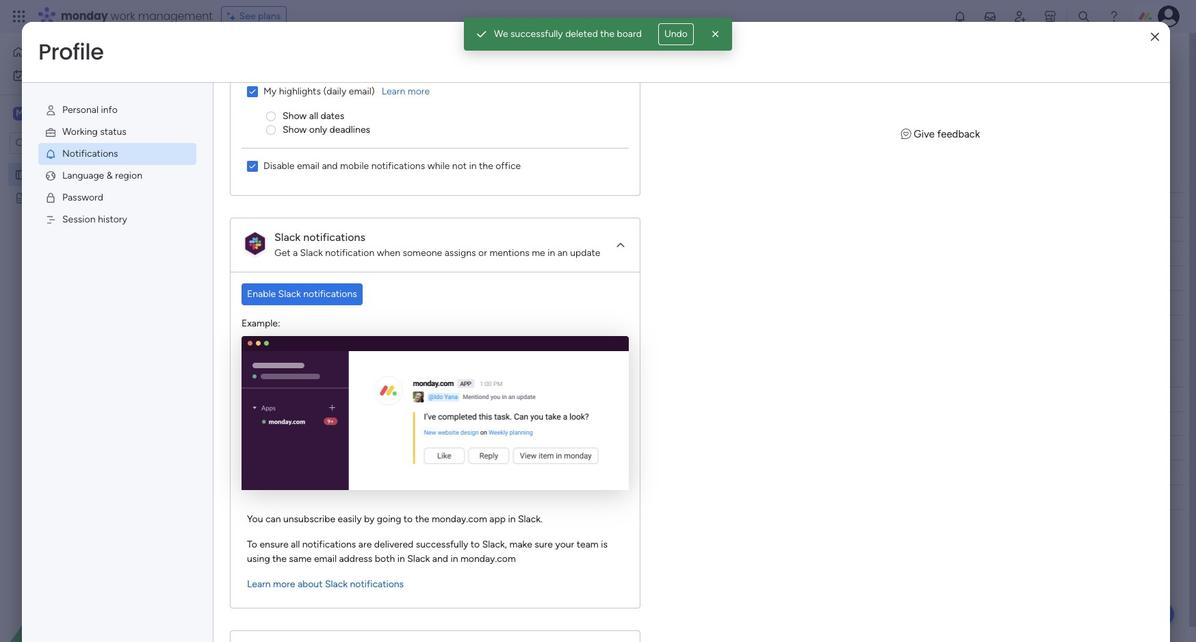 Task type: describe. For each thing, give the bounding box(es) containing it.
both
[[375, 553, 395, 564]]

office
[[496, 160, 521, 172]]

session history menu item
[[38, 209, 196, 231]]

more for learn more
[[408, 86, 430, 97]]

in right app on the left bottom of the page
[[508, 513, 516, 525]]

public board image for meeting notes
[[14, 191, 27, 204]]

keep
[[474, 76, 495, 88]]

track
[[497, 76, 518, 88]]

language
[[62, 170, 104, 181]]

enable slack notifications button
[[242, 283, 363, 305]]

personal info menu item
[[38, 99, 196, 121]]

poster
[[290, 418, 318, 430]]

week for next week
[[266, 364, 299, 381]]

mar 6
[[631, 224, 653, 234]]

8
[[648, 273, 653, 283]]

disable email and mobile notifications while not in the office
[[264, 160, 521, 172]]

2 not started from the top
[[522, 442, 573, 454]]

highlights
[[279, 86, 321, 97]]

all inside to ensure all notifications are delivered successfully to slack, make sure your team is using the same email address both in slack and in monday.com
[[291, 538, 300, 550]]

show all dates
[[283, 110, 345, 122]]

same
[[289, 553, 312, 564]]

working status image
[[44, 126, 57, 138]]

make
[[510, 538, 532, 550]]

slack right 'about'
[[325, 578, 348, 590]]

create poster
[[259, 418, 318, 430]]

mar 22
[[628, 443, 655, 453]]

update feed image
[[984, 10, 997, 23]]

your inside to ensure all notifications are delivered successfully to slack, make sure your team is using the same email address both in slack and in monday.com
[[555, 538, 575, 550]]

language & region
[[62, 170, 142, 181]]

example:
[[242, 318, 280, 329]]

or
[[479, 247, 487, 259]]

meeting
[[32, 192, 68, 203]]

m
[[16, 107, 24, 119]]

see for see more
[[624, 75, 641, 87]]

first
[[48, 168, 65, 180]]

work for my
[[47, 69, 68, 81]]

the up to ensure all notifications are delivered successfully to slack, make sure your team is using the same email address both in slack and in monday.com
[[415, 513, 430, 525]]

disable
[[264, 160, 295, 172]]

mar for mar 6
[[631, 224, 646, 234]]

sort
[[508, 137, 526, 149]]

2 not from the top
[[522, 442, 539, 454]]

collapse board header image
[[1155, 101, 1166, 112]]

personal info image
[[44, 104, 57, 116]]

notifications menu item
[[38, 143, 196, 165]]

help image
[[1108, 10, 1121, 23]]

deadlines
[[330, 124, 370, 136]]

0 vertical spatial board
[[617, 28, 642, 40]]

assigns
[[445, 247, 476, 259]]

mobile
[[340, 160, 369, 172]]

22
[[645, 443, 655, 453]]

create
[[259, 418, 288, 430]]

2 due date field from the top
[[619, 392, 665, 407]]

is
[[601, 538, 608, 550]]

region containing enable slack notifications
[[231, 272, 640, 608]]

data
[[292, 273, 311, 285]]

list box containing my first board
[[0, 160, 175, 394]]

my work option
[[8, 64, 166, 86]]

show for show only deadlines
[[283, 124, 307, 136]]

by
[[364, 513, 375, 525]]

my for my first board
[[32, 168, 45, 180]]

you can unsubscribe easily by going to the monday.com app in slack.
[[247, 513, 543, 525]]

dates
[[321, 110, 345, 122]]

0 vertical spatial monday.com
[[432, 513, 487, 525]]

email inside to ensure all notifications are delivered successfully to slack, make sure your team is using the same email address both in slack and in monday.com
[[314, 553, 337, 564]]

slack up the get
[[275, 231, 301, 244]]

week for this week
[[264, 170, 296, 187]]

password menu item
[[38, 187, 196, 209]]

the right deleted
[[601, 28, 615, 40]]

1 horizontal spatial close image
[[1151, 32, 1160, 42]]

app
[[490, 513, 506, 525]]

an
[[558, 247, 568, 259]]

slack inside button
[[278, 288, 301, 300]]

any
[[246, 76, 261, 88]]

1 of from the left
[[285, 76, 295, 88]]

ensure
[[260, 538, 289, 550]]

history
[[98, 214, 127, 225]]

collect
[[259, 273, 289, 285]]

learn more about slack notifications link
[[247, 577, 624, 591]]

notifications down "person"
[[371, 160, 425, 172]]

new task button
[[207, 132, 258, 154]]

session
[[62, 214, 95, 225]]

0 vertical spatial email
[[297, 160, 320, 172]]

you
[[247, 513, 263, 525]]

undo
[[665, 28, 688, 40]]

notifications
[[62, 148, 118, 160]]

management
[[138, 8, 213, 24]]

more
[[643, 75, 665, 87]]

owner
[[454, 393, 483, 405]]

2 date from the top
[[642, 393, 661, 405]]

my for my highlights (daily email)
[[264, 86, 277, 97]]

slack,
[[482, 538, 507, 550]]

Search in workspace field
[[29, 135, 114, 151]]

language & region menu item
[[38, 165, 196, 187]]

status
[[534, 393, 562, 405]]

workspace
[[58, 107, 112, 120]]

feedback
[[938, 128, 980, 140]]

0 vertical spatial your
[[561, 76, 580, 88]]

notifications inside slack notifications get a slack notification when someone assigns or mentions me in an update
[[303, 231, 366, 244]]

profile
[[38, 36, 104, 67]]

can
[[266, 513, 281, 525]]

task
[[326, 393, 344, 405]]

a
[[293, 247, 298, 259]]

invite members image
[[1014, 10, 1028, 23]]

lottie animation image
[[0, 504, 175, 642]]

status
[[100, 126, 126, 138]]

personal info
[[62, 104, 118, 116]]

1 horizontal spatial notifications image
[[954, 10, 967, 23]]

slack notifications get a slack notification when someone assigns or mentions me in an update
[[275, 231, 601, 259]]

where
[[532, 76, 559, 88]]

manage
[[209, 76, 244, 88]]

mar 7
[[631, 248, 653, 259]]

1 not from the top
[[522, 418, 539, 430]]

set up weekly meeting
[[259, 224, 357, 235]]

in down delivered on the bottom of the page
[[398, 553, 405, 564]]

1 vertical spatial board
[[67, 168, 92, 180]]

1 date from the top
[[642, 199, 661, 211]]

home
[[30, 46, 56, 58]]

0 horizontal spatial close image
[[709, 27, 723, 41]]

lottie animation element
[[0, 504, 175, 642]]

calendar
[[295, 101, 333, 112]]

while
[[428, 160, 450, 172]]

me
[[532, 247, 545, 259]]

learn for learn more
[[382, 86, 405, 97]]

mar for mar 22
[[628, 443, 643, 453]]

1 not started from the top
[[522, 418, 573, 430]]

show for show all dates
[[283, 110, 307, 122]]

working status
[[62, 126, 126, 138]]

info
[[101, 104, 118, 116]]

main for main table
[[229, 101, 249, 112]]



Task type: locate. For each thing, give the bounding box(es) containing it.
are
[[359, 538, 372, 550]]

0 vertical spatial work
[[111, 8, 135, 24]]

and up learn more about slack notifications link
[[433, 553, 448, 564]]

0 horizontal spatial of
[[285, 76, 295, 88]]

main table
[[229, 101, 274, 112]]

working
[[62, 126, 98, 138]]

owners,
[[363, 76, 397, 88]]

the down ensure
[[272, 553, 287, 564]]

1 vertical spatial all
[[291, 538, 300, 550]]

in
[[469, 160, 477, 172], [548, 247, 555, 259], [508, 513, 516, 525], [398, 553, 405, 564], [451, 553, 458, 564]]

1 vertical spatial week
[[266, 364, 299, 381]]

monday work management
[[61, 8, 213, 24]]

due date field up the mar 6
[[619, 197, 665, 213]]

meeting notes
[[32, 192, 96, 203]]

in left an
[[548, 247, 555, 259]]

1 vertical spatial learn
[[247, 578, 271, 590]]

slack.
[[518, 513, 543, 525]]

2 region from the top
[[231, 272, 640, 608]]

0 vertical spatial public board image
[[14, 168, 27, 181]]

see left "more"
[[624, 75, 641, 87]]

mar for mar 8
[[630, 273, 645, 283]]

to ensure all notifications are delivered successfully to slack, make sure your team is using the same email address both in slack and in monday.com
[[247, 538, 608, 564]]

notifications image up first
[[44, 148, 57, 160]]

monday.com down slack,
[[461, 553, 516, 564]]

about
[[298, 578, 323, 590]]

session history
[[62, 214, 127, 225]]

week right next
[[266, 364, 299, 381]]

1 horizontal spatial see
[[624, 75, 641, 87]]

0 vertical spatial due
[[622, 199, 640, 211]]

notifications up the notification
[[303, 231, 366, 244]]

hide button
[[538, 132, 589, 154]]

region
[[231, 0, 640, 195], [231, 272, 640, 608]]

arrow down image
[[465, 135, 482, 151]]

1 horizontal spatial work
[[111, 8, 135, 24]]

1 vertical spatial see
[[624, 75, 641, 87]]

table
[[252, 101, 274, 112]]

0 vertical spatial more
[[408, 86, 430, 97]]

slack inside to ensure all notifications are delivered successfully to slack, make sure your team is using the same email address both in slack and in monday.com
[[407, 553, 430, 564]]

1 vertical spatial public board image
[[14, 191, 27, 204]]

2 started from the top
[[541, 442, 573, 454]]

mentions
[[490, 247, 530, 259]]

option
[[0, 162, 175, 165]]

monday.com left app on the left bottom of the page
[[432, 513, 487, 525]]

1 vertical spatial show
[[283, 124, 307, 136]]

language & region image
[[44, 170, 57, 182]]

notifications down data
[[303, 288, 357, 300]]

close image right undo button
[[709, 27, 723, 41]]

0 horizontal spatial and
[[322, 160, 338, 172]]

1 horizontal spatial of
[[521, 76, 530, 88]]

my left first
[[32, 168, 45, 180]]

0 vertical spatial week
[[264, 170, 296, 187]]

add
[[234, 539, 252, 551]]

0 horizontal spatial main
[[31, 107, 55, 120]]

due for first due date field from the top
[[622, 199, 640, 211]]

monday
[[61, 8, 108, 24]]

due up mar 22 in the right bottom of the page
[[622, 393, 640, 405]]

main for main workspace
[[31, 107, 55, 120]]

help button
[[1127, 603, 1175, 626]]

due date up mar 22 in the right bottom of the page
[[622, 393, 661, 405]]

email
[[297, 160, 320, 172], [314, 553, 337, 564]]

Due date field
[[619, 197, 665, 213], [619, 392, 665, 407]]

email down the v2 search image
[[297, 160, 320, 172]]

mar left 6
[[631, 224, 646, 234]]

notifications inside to ensure all notifications are delivered successfully to slack, make sure your team is using the same email address both in slack and in monday.com
[[302, 538, 356, 550]]

your right sure
[[555, 538, 575, 550]]

due date field up mar 22 in the right bottom of the page
[[619, 392, 665, 407]]

assign left 'a'
[[259, 248, 287, 260]]

password image
[[44, 192, 57, 204]]

2 due date from the top
[[622, 393, 661, 405]]

main
[[229, 101, 249, 112], [31, 107, 55, 120]]

0 horizontal spatial assign
[[259, 248, 287, 260]]

see more link
[[623, 75, 667, 88]]

this week
[[235, 170, 296, 187]]

main inside workspace selection element
[[31, 107, 55, 120]]

1 vertical spatial due
[[622, 393, 640, 405]]

workspace selection element
[[13, 105, 114, 123]]

v2 user feedback image
[[901, 128, 912, 140]]

and inside to ensure all notifications are delivered successfully to slack, make sure your team is using the same email address both in slack and in monday.com
[[433, 553, 448, 564]]

0 vertical spatial see
[[239, 10, 256, 22]]

see left plans at the top of the page
[[239, 10, 256, 22]]

to left slack,
[[471, 538, 480, 550]]

my inside my work option
[[31, 69, 45, 81]]

This week field
[[232, 170, 300, 188]]

assign
[[332, 76, 361, 88], [259, 248, 287, 260]]

week
[[264, 170, 296, 187], [266, 364, 299, 381]]

see plans button
[[221, 6, 287, 27]]

0 vertical spatial assign
[[332, 76, 361, 88]]

manage any type of project. assign owners, set timelines and keep track of where your project stands.
[[209, 76, 646, 88]]

date up 6
[[642, 199, 661, 211]]

sure
[[535, 538, 553, 550]]

collect data
[[259, 273, 311, 285]]

due
[[622, 199, 640, 211], [622, 393, 640, 405]]

main inside button
[[229, 101, 249, 112]]

2 horizontal spatial and
[[456, 76, 472, 88]]

successfully inside to ensure all notifications are delivered successfully to slack, make sure your team is using the same email address both in slack and in monday.com
[[416, 538, 469, 550]]

monday marketplace image
[[1044, 10, 1058, 23]]

your
[[561, 76, 580, 88], [555, 538, 575, 550]]

show only deadlines
[[283, 124, 370, 136]]

due for 1st due date field from the bottom of the page
[[622, 393, 640, 405]]

learn more
[[382, 86, 430, 97]]

slack down 'collect data'
[[278, 288, 301, 300]]

1 due date field from the top
[[619, 197, 665, 213]]

easily
[[338, 513, 362, 525]]

learn for learn more about slack notifications
[[247, 578, 271, 590]]

set
[[259, 224, 274, 235]]

0 vertical spatial to
[[404, 513, 413, 525]]

all up same
[[291, 538, 300, 550]]

main up working status image
[[31, 107, 55, 120]]

started
[[541, 418, 573, 430], [541, 442, 573, 454]]

0 vertical spatial my
[[31, 69, 45, 81]]

my
[[31, 69, 45, 81], [264, 86, 277, 97], [32, 168, 45, 180]]

1 vertical spatial not started
[[522, 442, 573, 454]]

owner element
[[450, 197, 487, 213]]

learn
[[382, 86, 405, 97], [247, 578, 271, 590]]

in inside slack notifications get a slack notification when someone assigns or mentions me in an update
[[548, 247, 555, 259]]

filter button
[[417, 132, 482, 154]]

board down notifications
[[67, 168, 92, 180]]

work for monday
[[111, 8, 135, 24]]

get
[[275, 247, 291, 259]]

to right going
[[404, 513, 413, 525]]

2 public board image from the top
[[14, 191, 27, 204]]

plans
[[258, 10, 281, 22]]

notifications inside button
[[303, 288, 357, 300]]

your right where
[[561, 76, 580, 88]]

notifications image
[[954, 10, 967, 23], [44, 148, 57, 160]]

email right same
[[314, 553, 337, 564]]

1 vertical spatial my
[[264, 86, 277, 97]]

all up only
[[309, 110, 318, 122]]

to inside to ensure all notifications are delivered successfully to slack, make sure your team is using the same email address both in slack and in monday.com
[[471, 538, 480, 550]]

and
[[456, 76, 472, 88], [322, 160, 338, 172], [433, 553, 448, 564]]

and left keep
[[456, 76, 472, 88]]

add new group button
[[209, 535, 306, 557]]

0 horizontal spatial to
[[404, 513, 413, 525]]

0 vertical spatial due date field
[[619, 197, 665, 213]]

show down the show all dates
[[283, 124, 307, 136]]

1 horizontal spatial more
[[408, 86, 430, 97]]

alert containing we successfully deleted the board
[[464, 18, 732, 51]]

1 vertical spatial more
[[273, 578, 295, 590]]

notifications image inside menu item
[[44, 148, 57, 160]]

kendall parks image
[[1158, 5, 1180, 27]]

0 vertical spatial due date
[[622, 199, 661, 211]]

0 horizontal spatial more
[[273, 578, 295, 590]]

monday.com inside to ensure all notifications are delivered successfully to slack, make sure your team is using the same email address both in slack and in monday.com
[[461, 553, 516, 564]]

1 public board image from the top
[[14, 168, 27, 181]]

Owner field
[[451, 392, 486, 407]]

0 vertical spatial not
[[522, 418, 539, 430]]

delivered
[[374, 538, 414, 550]]

7
[[648, 248, 653, 259]]

Status field
[[531, 392, 566, 407]]

0 vertical spatial show
[[283, 110, 307, 122]]

1 vertical spatial assign
[[259, 248, 287, 260]]

main workspace
[[31, 107, 112, 120]]

going
[[377, 513, 401, 525]]

v2 search image
[[295, 135, 305, 151]]

unsubscribe
[[283, 513, 335, 525]]

workspace image
[[13, 106, 27, 121]]

0 horizontal spatial all
[[291, 538, 300, 550]]

1 vertical spatial due date field
[[619, 392, 665, 407]]

public board image left the language & region icon
[[14, 168, 27, 181]]

1 horizontal spatial all
[[309, 110, 318, 122]]

this
[[235, 170, 261, 187]]

2 show from the top
[[283, 124, 307, 136]]

weekly
[[289, 224, 319, 235]]

0 horizontal spatial notifications image
[[44, 148, 57, 160]]

0 vertical spatial notifications image
[[954, 10, 967, 23]]

to
[[247, 538, 257, 550]]

2 vertical spatial my
[[32, 168, 45, 180]]

list box
[[0, 160, 175, 394]]

0 horizontal spatial successfully
[[416, 538, 469, 550]]

mar for mar 7
[[631, 248, 646, 259]]

week right this
[[264, 170, 296, 187]]

1 horizontal spatial and
[[433, 553, 448, 564]]

public board image for my first board
[[14, 168, 27, 181]]

1 vertical spatial date
[[642, 393, 661, 405]]

my inside list box
[[32, 168, 45, 180]]

1 horizontal spatial successfully
[[511, 28, 563, 40]]

week inside field
[[264, 170, 296, 187]]

up
[[276, 224, 287, 235]]

1 vertical spatial monday.com
[[461, 553, 516, 564]]

session history image
[[44, 214, 57, 226]]

select product image
[[12, 10, 26, 23]]

week inside field
[[266, 364, 299, 381]]

and down the search field
[[322, 160, 338, 172]]

mar 8
[[630, 273, 653, 283]]

Next week field
[[232, 364, 302, 382]]

mar left the 22
[[628, 443, 643, 453]]

1 show from the top
[[283, 110, 307, 122]]

1 vertical spatial started
[[541, 442, 573, 454]]

see for see plans
[[239, 10, 256, 22]]

person button
[[353, 132, 413, 154]]

new
[[254, 539, 272, 551]]

notifications down both
[[350, 578, 404, 590]]

1 region from the top
[[231, 0, 640, 195]]

see inside button
[[239, 10, 256, 22]]

0 vertical spatial started
[[541, 418, 573, 430]]

give
[[914, 128, 935, 140]]

0 vertical spatial successfully
[[511, 28, 563, 40]]

1 vertical spatial email
[[314, 553, 337, 564]]

deleted
[[566, 28, 598, 40]]

notifications image left update feed icon
[[954, 10, 967, 23]]

0 horizontal spatial learn
[[247, 578, 271, 590]]

region
[[115, 170, 142, 181]]

alert
[[464, 18, 732, 51]]

successfully right we
[[511, 28, 563, 40]]

due date up the mar 6
[[622, 199, 661, 211]]

undo button
[[658, 23, 694, 45]]

assign right project.
[[332, 76, 361, 88]]

in right the not
[[469, 160, 477, 172]]

menu menu
[[22, 83, 213, 247]]

2 of from the left
[[521, 76, 530, 88]]

update
[[570, 247, 601, 259]]

1 horizontal spatial assign
[[332, 76, 361, 88]]

personal
[[62, 104, 99, 116]]

1 horizontal spatial main
[[229, 101, 249, 112]]

board left undo
[[617, 28, 642, 40]]

1 vertical spatial notifications image
[[44, 148, 57, 160]]

more for learn more about slack notifications
[[273, 578, 295, 590]]

status element
[[530, 197, 566, 213]]

learn down using
[[247, 578, 271, 590]]

project.
[[297, 76, 330, 88]]

1 horizontal spatial learn
[[382, 86, 405, 97]]

working status menu item
[[38, 121, 196, 143]]

2 vertical spatial and
[[433, 553, 448, 564]]

0 vertical spatial learn
[[382, 86, 405, 97]]

slack down delivered on the bottom of the page
[[407, 553, 430, 564]]

mar left 7
[[631, 248, 646, 259]]

my work link
[[8, 64, 166, 86]]

of right the "track"
[[521, 76, 530, 88]]

the
[[601, 28, 615, 40], [479, 160, 493, 172], [415, 513, 430, 525], [272, 553, 287, 564]]

my for my work
[[31, 69, 45, 81]]

Search field
[[305, 133, 346, 153]]

enable
[[247, 288, 276, 300]]

learn more about slack notifications
[[247, 578, 404, 590]]

learn right email)
[[382, 86, 405, 97]]

close image
[[709, 27, 723, 41], [1151, 32, 1160, 42]]

work inside option
[[47, 69, 68, 81]]

notifications up address
[[302, 538, 356, 550]]

1 due date from the top
[[622, 199, 661, 211]]

the left office
[[479, 160, 493, 172]]

1 due from the top
[[622, 199, 640, 211]]

successfully
[[511, 28, 563, 40], [416, 538, 469, 550]]

region containing my highlights (daily email)
[[231, 0, 640, 195]]

1 vertical spatial not
[[522, 442, 539, 454]]

work right monday
[[111, 8, 135, 24]]

successfully inside alert
[[511, 28, 563, 40]]

done
[[537, 248, 559, 259]]

only
[[309, 124, 327, 136]]

due up the mar 6
[[622, 199, 640, 211]]

1 vertical spatial to
[[471, 538, 480, 550]]

0 vertical spatial date
[[642, 199, 661, 211]]

v2 done deadline image
[[599, 247, 610, 260]]

2 due from the top
[[622, 393, 640, 405]]

the inside to ensure all notifications are delivered successfully to slack, make sure your team is using the same email address both in slack and in monday.com
[[272, 553, 287, 564]]

1 vertical spatial successfully
[[416, 538, 469, 550]]

next
[[235, 364, 263, 381]]

date up the 22
[[642, 393, 661, 405]]

0 horizontal spatial see
[[239, 10, 256, 22]]

1 horizontal spatial to
[[471, 538, 480, 550]]

public board image left meeting
[[14, 191, 27, 204]]

work down profile
[[47, 69, 68, 81]]

1 vertical spatial work
[[47, 69, 68, 81]]

filter
[[439, 137, 460, 149]]

0 horizontal spatial work
[[47, 69, 68, 81]]

close image down kendall parks "icon"
[[1151, 32, 1160, 42]]

in up learn more about slack notifications link
[[451, 553, 458, 564]]

1 vertical spatial region
[[231, 272, 640, 608]]

assign tasks
[[259, 248, 312, 260]]

0 vertical spatial all
[[309, 110, 318, 122]]

home option
[[8, 41, 166, 63]]

1 horizontal spatial board
[[617, 28, 642, 40]]

1 vertical spatial your
[[555, 538, 575, 550]]

public board image
[[14, 168, 27, 181], [14, 191, 27, 204]]

hide
[[560, 137, 580, 149]]

see more
[[624, 75, 665, 87]]

of right the type
[[285, 76, 295, 88]]

0 vertical spatial region
[[231, 0, 640, 195]]

1 started from the top
[[541, 418, 573, 430]]

1 vertical spatial and
[[322, 160, 338, 172]]

my up table
[[264, 86, 277, 97]]

successfully up learn more about slack notifications link
[[416, 538, 469, 550]]

my highlights (daily email)
[[264, 86, 375, 97]]

search everything image
[[1077, 10, 1091, 23]]

main left table
[[229, 101, 249, 112]]

task
[[235, 137, 253, 149]]

&
[[107, 170, 113, 181]]

show down highlights
[[283, 110, 307, 122]]

someone
[[403, 247, 442, 259]]

0 horizontal spatial board
[[67, 168, 92, 180]]

timelines
[[415, 76, 453, 88]]

add new group
[[234, 539, 300, 551]]

learn more link
[[382, 85, 430, 99]]

0 vertical spatial and
[[456, 76, 472, 88]]

my down home
[[31, 69, 45, 81]]

slack right 'a'
[[300, 247, 323, 259]]

date
[[642, 199, 661, 211], [642, 393, 661, 405]]

(daily
[[323, 86, 347, 97]]

new task
[[213, 137, 253, 149]]

mar left 8
[[630, 273, 645, 283]]

0 vertical spatial not started
[[522, 418, 573, 430]]

1 vertical spatial due date
[[622, 393, 661, 405]]



Task type: vqa. For each thing, say whether or not it's contained in the screenshot.
Status "field" on the bottom of page
yes



